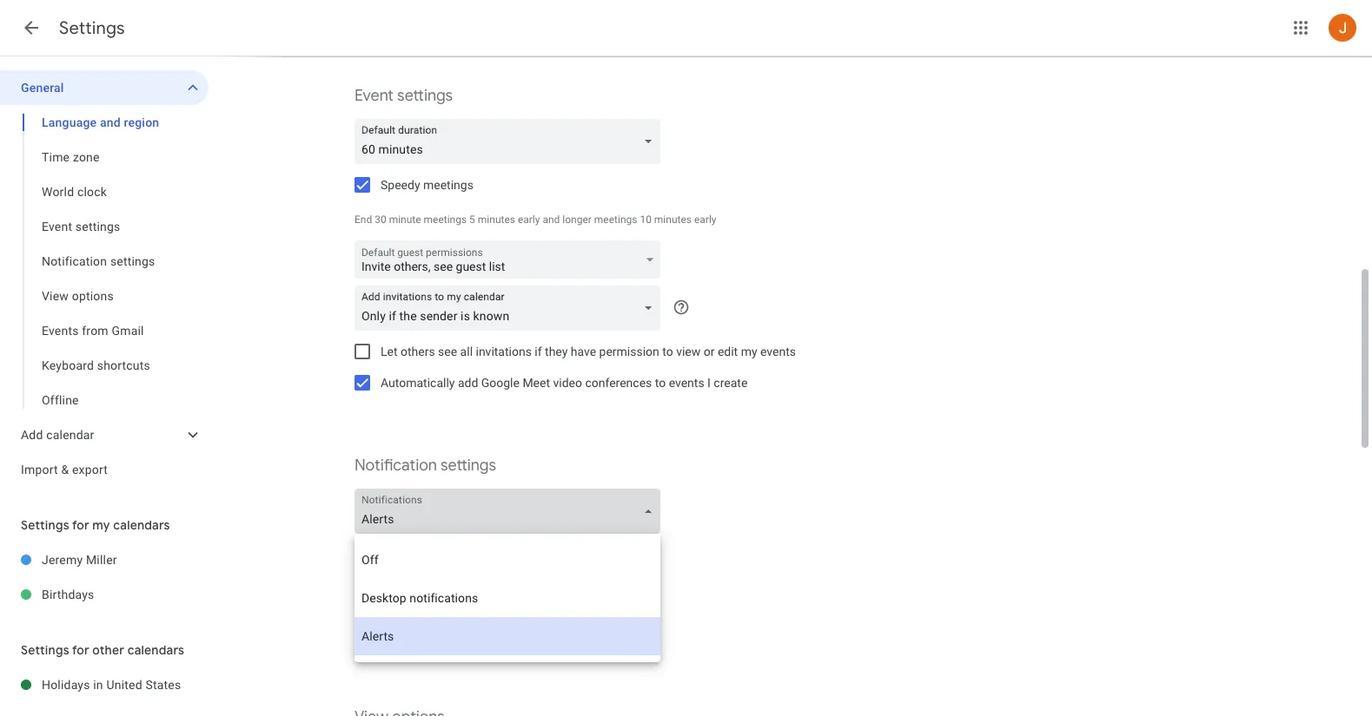 Task type: locate. For each thing, give the bounding box(es) containing it.
1 vertical spatial event
[[42, 220, 72, 234]]

0 vertical spatial have
[[571, 345, 596, 359]]

2 vertical spatial settings
[[21, 643, 69, 659]]

and
[[100, 116, 121, 129], [543, 214, 560, 226]]

settings up holidays
[[21, 643, 69, 659]]

1 vertical spatial see
[[438, 345, 457, 359]]

world clock
[[42, 185, 107, 199]]

calendars
[[113, 518, 170, 534], [127, 643, 184, 659]]

if left "they"
[[535, 345, 542, 359]]

0 horizontal spatial if
[[462, 628, 469, 642]]

0 vertical spatial i
[[707, 376, 711, 390]]

1 early from the left
[[518, 214, 540, 226]]

or right "yes"
[[597, 628, 608, 642]]

automatically add google meet video conferences to events i create
[[381, 376, 748, 390]]

i
[[707, 376, 711, 390], [472, 628, 475, 642]]

and left longer
[[543, 214, 560, 226]]

birthdays tree item
[[0, 578, 209, 613]]

only
[[436, 628, 459, 642]]

1 vertical spatial if
[[462, 628, 469, 642]]

0 vertical spatial and
[[100, 116, 121, 129]]

settings for my calendars
[[21, 518, 170, 534]]

for for other
[[72, 643, 89, 659]]

see inside default guest permissions invite others, see guest list
[[434, 260, 453, 274]]

30
[[375, 214, 386, 226]]

all
[[460, 345, 473, 359]]

see down permissions
[[434, 260, 453, 274]]

to right conferences at the left of the page
[[655, 376, 666, 390]]

0 vertical spatial event settings
[[355, 86, 453, 106]]

automatically
[[381, 376, 455, 390]]

notification up "view options"
[[42, 255, 107, 268]]

go back image
[[21, 17, 42, 38]]

1 horizontal spatial i
[[707, 376, 711, 390]]

for left other at the left bottom of page
[[72, 643, 89, 659]]

1 vertical spatial event settings
[[42, 220, 120, 234]]

settings
[[59, 17, 125, 39], [21, 518, 69, 534], [21, 643, 69, 659]]

1 horizontal spatial or
[[704, 345, 715, 359]]

view options
[[42, 289, 114, 303]]

offline
[[42, 394, 79, 408]]

events
[[42, 324, 79, 338]]

notification inside group
[[42, 255, 107, 268]]

my
[[741, 345, 757, 359], [92, 518, 110, 534]]

minutes right 5 on the top of page
[[478, 214, 515, 226]]

settings for other calendars
[[21, 643, 184, 659]]

others
[[401, 345, 435, 359]]

import
[[21, 463, 58, 477]]

1 vertical spatial settings
[[21, 518, 69, 534]]

guest down permissions
[[456, 260, 486, 274]]

1 vertical spatial for
[[72, 643, 89, 659]]

1 horizontal spatial event
[[355, 86, 394, 106]]

0 vertical spatial for
[[72, 518, 89, 534]]

tree
[[0, 70, 209, 487]]

holidays in united states link
[[42, 668, 209, 703]]

0 horizontal spatial have
[[478, 628, 504, 642]]

1 vertical spatial notification settings
[[355, 456, 496, 476]]

i right the only
[[472, 628, 475, 642]]

video
[[553, 376, 582, 390]]

early up invite others, see guest list dropdown button
[[518, 214, 540, 226]]

1 horizontal spatial my
[[741, 345, 757, 359]]

for
[[72, 518, 89, 534], [72, 643, 89, 659]]

1 vertical spatial and
[[543, 214, 560, 226]]

event settings inside group
[[42, 220, 120, 234]]

off option
[[355, 541, 660, 580]]

calendars for settings for other calendars
[[127, 643, 184, 659]]

0 horizontal spatial events
[[669, 376, 704, 390]]

event settings
[[355, 86, 453, 106], [42, 220, 120, 234]]

let
[[381, 345, 398, 359]]

0 horizontal spatial event
[[42, 220, 72, 234]]

view
[[42, 289, 69, 303]]

list
[[489, 260, 505, 274]]

my up miller
[[92, 518, 110, 534]]

alerts option
[[355, 618, 660, 656]]

meet
[[523, 376, 550, 390]]

events
[[760, 345, 796, 359], [669, 376, 704, 390]]

have right "they"
[[571, 345, 596, 359]]

event
[[355, 86, 394, 106], [42, 220, 72, 234]]

events down view
[[669, 376, 704, 390]]

i left create
[[707, 376, 711, 390]]

1 for from the top
[[72, 518, 89, 534]]

0 horizontal spatial event settings
[[42, 220, 120, 234]]

holidays
[[42, 679, 90, 693]]

0 horizontal spatial minutes
[[478, 214, 515, 226]]

"maybe"
[[611, 628, 655, 642]]

to
[[662, 345, 673, 359], [655, 376, 666, 390]]

add
[[21, 428, 43, 442]]

have down sounds
[[478, 628, 504, 642]]

miller
[[86, 554, 117, 567]]

meetings left 10
[[594, 214, 637, 226]]

0 vertical spatial or
[[704, 345, 715, 359]]

1 vertical spatial notification
[[355, 456, 437, 476]]

see
[[434, 260, 453, 274], [438, 345, 457, 359]]

1 horizontal spatial early
[[694, 214, 716, 226]]

default
[[361, 247, 395, 259]]

holidays in united states tree item
[[0, 668, 209, 703]]

0 vertical spatial calendars
[[113, 518, 170, 534]]

0 vertical spatial guest
[[397, 247, 423, 259]]

0 horizontal spatial notification
[[42, 255, 107, 268]]

for up jeremy miller
[[72, 518, 89, 534]]

0 horizontal spatial my
[[92, 518, 110, 534]]

settings right go back image on the left of page
[[59, 17, 125, 39]]

minutes right 10
[[654, 214, 692, 226]]

notification
[[42, 255, 107, 268], [355, 456, 437, 476]]

1 vertical spatial to
[[655, 376, 666, 390]]

0 horizontal spatial and
[[100, 116, 121, 129]]

0 vertical spatial see
[[434, 260, 453, 274]]

0 horizontal spatial notification settings
[[42, 255, 155, 268]]

states
[[145, 679, 181, 693]]

notification settings
[[42, 255, 155, 268], [355, 456, 496, 476]]

see left all
[[438, 345, 457, 359]]

jeremy
[[42, 554, 83, 567]]

desktop notifications option
[[355, 580, 660, 618]]

1 vertical spatial calendars
[[127, 643, 184, 659]]

0 vertical spatial events
[[760, 345, 796, 359]]

minutes
[[478, 214, 515, 226], [654, 214, 692, 226]]

0 horizontal spatial early
[[518, 214, 540, 226]]

settings for settings for my calendars
[[21, 518, 69, 534]]

have
[[571, 345, 596, 359], [478, 628, 504, 642]]

1 vertical spatial guest
[[456, 260, 486, 274]]

1 vertical spatial have
[[478, 628, 504, 642]]

or left the edit
[[704, 345, 715, 359]]

if right the only
[[462, 628, 469, 642]]

0 horizontal spatial guest
[[397, 247, 423, 259]]

to left view
[[662, 345, 673, 359]]

and left region
[[100, 116, 121, 129]]

united
[[106, 679, 142, 693]]

1 horizontal spatial minutes
[[654, 214, 692, 226]]

5
[[469, 214, 475, 226]]

if
[[535, 345, 542, 359], [462, 628, 469, 642]]

calendars up 'jeremy miller' tree item
[[113, 518, 170, 534]]

longer
[[562, 214, 592, 226]]

1 horizontal spatial notification
[[355, 456, 437, 476]]

settings
[[397, 86, 453, 106], [75, 220, 120, 234], [110, 255, 155, 268], [441, 456, 496, 476]]

responded
[[507, 628, 564, 642]]

1 horizontal spatial events
[[760, 345, 796, 359]]

early right 10
[[694, 214, 716, 226]]

birthdays link
[[42, 578, 209, 613]]

events right the edit
[[760, 345, 796, 359]]

0 vertical spatial settings
[[59, 17, 125, 39]]

1 horizontal spatial if
[[535, 345, 542, 359]]

2 for from the top
[[72, 643, 89, 659]]

1 vertical spatial events
[[669, 376, 704, 390]]

group
[[0, 105, 209, 418]]

permissions
[[426, 247, 483, 259]]

guest up others,
[[397, 247, 423, 259]]

0 horizontal spatial i
[[472, 628, 475, 642]]

settings up jeremy
[[21, 518, 69, 534]]

they
[[545, 345, 568, 359]]

options
[[72, 289, 114, 303]]

1 horizontal spatial event settings
[[355, 86, 453, 106]]

0 horizontal spatial or
[[597, 628, 608, 642]]

early
[[518, 214, 540, 226], [694, 214, 716, 226]]

None field
[[355, 119, 667, 164], [355, 286, 667, 331], [355, 489, 667, 534], [355, 119, 667, 164], [355, 286, 667, 331], [355, 489, 667, 534]]

1 vertical spatial my
[[92, 518, 110, 534]]

notification settings down automatically
[[355, 456, 496, 476]]

from
[[82, 324, 108, 338]]

notification down automatically
[[355, 456, 437, 476]]

guest
[[397, 247, 423, 259], [456, 260, 486, 274]]

speedy meetings
[[381, 178, 473, 192]]

add calendar
[[21, 428, 94, 442]]

notifications list box
[[355, 534, 660, 663]]

or
[[704, 345, 715, 359], [597, 628, 608, 642]]

1 horizontal spatial notification settings
[[355, 456, 496, 476]]

my right the edit
[[741, 345, 757, 359]]

0 vertical spatial notification
[[42, 255, 107, 268]]

calendars up states
[[127, 643, 184, 659]]

1 horizontal spatial have
[[571, 345, 596, 359]]

meetings
[[423, 178, 473, 192], [424, 214, 467, 226], [594, 214, 637, 226]]

notification settings up options
[[42, 255, 155, 268]]



Task type: describe. For each thing, give the bounding box(es) containing it.
clock
[[77, 185, 107, 199]]

export
[[72, 463, 108, 477]]

zone
[[73, 150, 100, 164]]

10
[[640, 214, 652, 226]]

events from gmail
[[42, 324, 144, 338]]

meetings left 5 on the top of page
[[424, 214, 467, 226]]

&
[[61, 463, 69, 477]]

settings for settings for other calendars
[[21, 643, 69, 659]]

meetings up 5 on the top of page
[[423, 178, 473, 192]]

1 horizontal spatial guest
[[456, 260, 486, 274]]

region
[[124, 116, 159, 129]]

notify me only if i have responded "yes" or "maybe"
[[381, 628, 655, 642]]

create
[[714, 376, 748, 390]]

1 minutes from the left
[[478, 214, 515, 226]]

1 vertical spatial i
[[472, 628, 475, 642]]

let others see all invitations if they have permission to view or edit my events
[[381, 345, 796, 359]]

time
[[42, 150, 70, 164]]

settings for settings
[[59, 17, 125, 39]]

others,
[[394, 260, 431, 274]]

view
[[676, 345, 701, 359]]

general
[[21, 81, 64, 95]]

edit
[[718, 345, 738, 359]]

calendars for settings for my calendars
[[113, 518, 170, 534]]

birthdays
[[42, 588, 94, 602]]

0 vertical spatial to
[[662, 345, 673, 359]]

language and region
[[42, 116, 159, 129]]

holidays in united states
[[42, 679, 181, 693]]

invite others, see guest list button
[[355, 242, 660, 283]]

keyboard shortcuts
[[42, 359, 150, 373]]

shortcuts
[[97, 359, 150, 373]]

0 vertical spatial if
[[535, 345, 542, 359]]

2 early from the left
[[694, 214, 716, 226]]

speedy
[[381, 178, 420, 192]]

end
[[355, 214, 372, 226]]

general tree item
[[0, 70, 209, 105]]

other
[[92, 643, 124, 659]]

1 horizontal spatial and
[[543, 214, 560, 226]]

tree containing general
[[0, 70, 209, 487]]

notification
[[407, 600, 467, 614]]

me
[[416, 628, 433, 642]]

in
[[93, 679, 103, 693]]

settings heading
[[59, 17, 125, 39]]

gmail
[[112, 324, 144, 338]]

add
[[458, 376, 478, 390]]

1 vertical spatial or
[[597, 628, 608, 642]]

play
[[381, 600, 404, 614]]

language
[[42, 116, 97, 129]]

settings for my calendars tree
[[0, 543, 209, 613]]

0 vertical spatial event
[[355, 86, 394, 106]]

jeremy miller
[[42, 554, 117, 567]]

calendar
[[46, 428, 94, 442]]

default guest permissions invite others, see guest list
[[361, 247, 505, 274]]

end 30 minute meetings 5 minutes early and longer meetings 10 minutes early
[[355, 214, 716, 226]]

permission
[[599, 345, 659, 359]]

world
[[42, 185, 74, 199]]

sounds
[[470, 600, 510, 614]]

minute
[[389, 214, 421, 226]]

import & export
[[21, 463, 108, 477]]

"yes"
[[567, 628, 594, 642]]

play notification sounds
[[381, 600, 510, 614]]

0 vertical spatial my
[[741, 345, 757, 359]]

invite
[[361, 260, 391, 274]]

group containing language and region
[[0, 105, 209, 418]]

2 minutes from the left
[[654, 214, 692, 226]]

for for my
[[72, 518, 89, 534]]

jeremy miller tree item
[[0, 543, 209, 578]]

time zone
[[42, 150, 100, 164]]

conferences
[[585, 376, 652, 390]]

keyboard
[[42, 359, 94, 373]]

invitations
[[476, 345, 532, 359]]

notify
[[381, 628, 413, 642]]

0 vertical spatial notification settings
[[42, 255, 155, 268]]

google
[[481, 376, 520, 390]]



Task type: vqa. For each thing, say whether or not it's contained in the screenshot.
the bottommost Settings
yes



